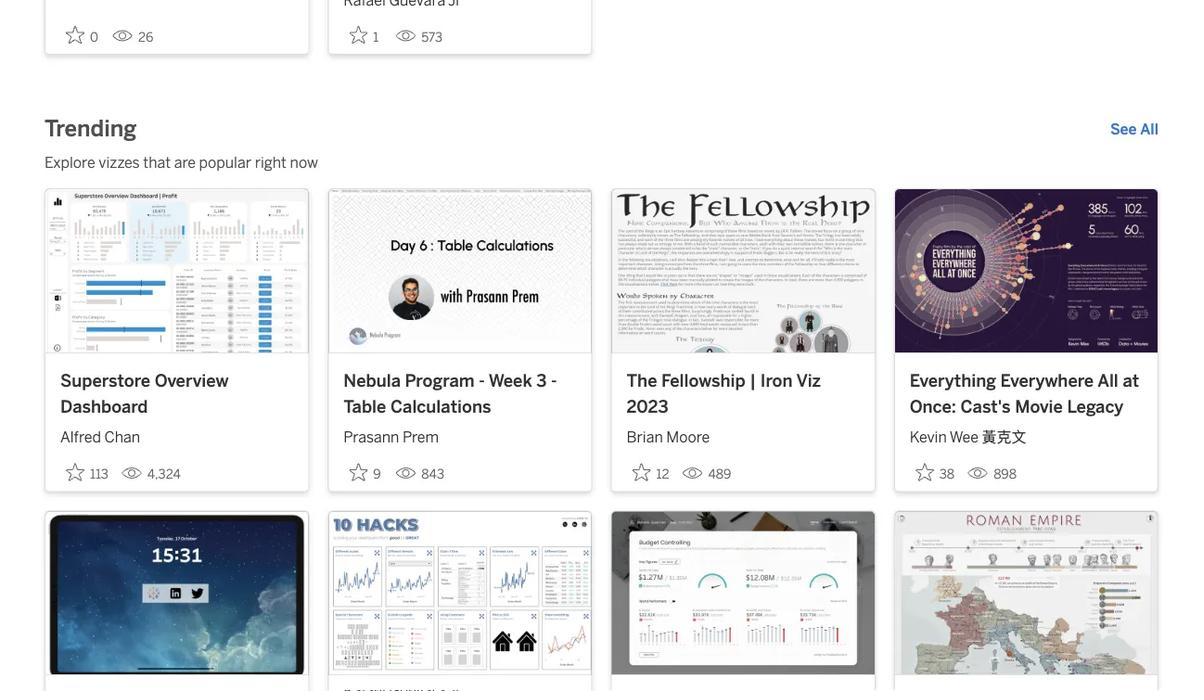 Task type: locate. For each thing, give the bounding box(es) containing it.
all
[[1141, 120, 1159, 138], [1098, 371, 1119, 391]]

|
[[750, 371, 757, 391]]

2 horizontal spatial add favorite button
[[627, 457, 675, 488]]

3 add favorite button from the left
[[627, 457, 675, 488]]

-
[[479, 371, 485, 391], [551, 371, 557, 391]]

4,324 views element
[[114, 459, 188, 489]]

add favorite button for the fellowship | iron viz 2023
[[627, 457, 675, 488]]

add favorite button for nebula program - week 3 - table calculations
[[344, 457, 388, 488]]

nebula program - week 3 - table calculations link
[[344, 368, 577, 419]]

843 views element
[[388, 459, 452, 489]]

everything
[[910, 371, 997, 391]]

the
[[627, 371, 658, 391]]

3
[[537, 371, 547, 391]]

- right 3
[[551, 371, 557, 391]]

26 views element
[[105, 22, 161, 52]]

1 add favorite button from the left
[[60, 457, 114, 488]]

all inside everything everywhere all at once: cast's movie legacy
[[1098, 371, 1119, 391]]

2 add favorite button from the left
[[344, 457, 388, 488]]

Add Favorite button
[[910, 457, 961, 488]]

chan
[[105, 429, 140, 447]]

see all
[[1111, 120, 1159, 138]]

113
[[90, 467, 108, 482]]

wee
[[950, 429, 979, 447]]

are
[[174, 154, 196, 171]]

1 horizontal spatial add favorite button
[[344, 457, 388, 488]]

843
[[422, 467, 445, 482]]

1 vertical spatial all
[[1098, 371, 1119, 391]]

vizzes
[[99, 154, 140, 171]]

1 horizontal spatial -
[[551, 371, 557, 391]]

superstore overview dashboard link
[[60, 368, 294, 419]]

explore vizzes that are popular right now
[[45, 154, 318, 171]]

workbook thumbnail image
[[45, 190, 308, 353], [329, 190, 592, 353], [612, 190, 875, 353], [895, 190, 1158, 353], [45, 512, 308, 675], [329, 512, 592, 675], [612, 512, 875, 675], [895, 512, 1158, 675]]

26
[[138, 29, 154, 45]]

iron
[[761, 371, 793, 391]]

program
[[405, 371, 475, 391]]

黃克文
[[983, 429, 1027, 447]]

Add Favorite button
[[60, 457, 114, 488], [344, 457, 388, 488], [627, 457, 675, 488]]

calculations
[[391, 396, 491, 417]]

add favorite button containing 9
[[344, 457, 388, 488]]

everything everywhere all at once: cast's movie legacy
[[910, 371, 1140, 417]]

898 views element
[[961, 459, 1025, 489]]

Add Favorite button
[[60, 20, 105, 50]]

see all trending element
[[1111, 118, 1159, 140]]

0 horizontal spatial all
[[1098, 371, 1119, 391]]

explore vizzes that are popular right now element
[[45, 151, 1159, 174]]

viz
[[797, 371, 822, 391]]

that
[[143, 154, 171, 171]]

dashboard
[[60, 396, 148, 417]]

- left week
[[479, 371, 485, 391]]

0 vertical spatial all
[[1141, 120, 1159, 138]]

brian moore
[[627, 429, 710, 447]]

nebula
[[344, 371, 401, 391]]

0 horizontal spatial -
[[479, 371, 485, 391]]

add favorite button down prasann
[[344, 457, 388, 488]]

all left at
[[1098, 371, 1119, 391]]

all right see
[[1141, 120, 1159, 138]]

add favorite button containing 113
[[60, 457, 114, 488]]

1
[[373, 29, 379, 45]]

brian
[[627, 429, 663, 447]]

superstore
[[60, 371, 150, 391]]

add favorite button down alfred
[[60, 457, 114, 488]]

0 horizontal spatial add favorite button
[[60, 457, 114, 488]]

now
[[290, 154, 318, 171]]

add favorite button down 'brian'
[[627, 457, 675, 488]]

cast's
[[961, 396, 1011, 417]]

add favorite button containing 12
[[627, 457, 675, 488]]



Task type: vqa. For each thing, say whether or not it's contained in the screenshot.


Task type: describe. For each thing, give the bounding box(es) containing it.
the fellowship | iron viz 2023
[[627, 371, 822, 417]]

kevin
[[910, 429, 947, 447]]

movie
[[1016, 396, 1064, 417]]

prasann
[[344, 429, 399, 447]]

add favorite button for superstore overview dashboard
[[60, 457, 114, 488]]

alfred chan link
[[60, 419, 294, 449]]

nebula program - week 3 - table calculations
[[344, 371, 557, 417]]

Add Favorite button
[[344, 20, 388, 50]]

573 views element
[[388, 22, 450, 52]]

trending
[[45, 116, 137, 142]]

489 views element
[[675, 459, 739, 489]]

the fellowship | iron viz 2023 link
[[627, 368, 860, 419]]

see all link
[[1111, 118, 1159, 140]]

right
[[255, 154, 287, 171]]

once:
[[910, 396, 957, 417]]

prasann prem link
[[344, 419, 577, 449]]

1 horizontal spatial all
[[1141, 120, 1159, 138]]

573
[[422, 29, 443, 45]]

table
[[344, 396, 386, 417]]

see
[[1111, 120, 1138, 138]]

kevin wee 黃克文
[[910, 429, 1027, 447]]

moore
[[667, 429, 710, 447]]

0
[[90, 29, 98, 45]]

alfred
[[60, 429, 101, 447]]

alfred chan
[[60, 429, 140, 447]]

4,324
[[147, 467, 181, 482]]

898
[[994, 467, 1017, 482]]

legacy
[[1068, 396, 1124, 417]]

prasann prem
[[344, 429, 439, 447]]

explore
[[45, 154, 95, 171]]

kevin wee 黃克文 link
[[910, 419, 1144, 449]]

9
[[373, 467, 381, 482]]

fellowship
[[662, 371, 746, 391]]

489
[[709, 467, 732, 482]]

at
[[1123, 371, 1140, 391]]

brian moore link
[[627, 419, 860, 449]]

2023
[[627, 396, 669, 417]]

2 - from the left
[[551, 371, 557, 391]]

1 - from the left
[[479, 371, 485, 391]]

everything everywhere all at once: cast's movie legacy link
[[910, 368, 1144, 419]]

everywhere
[[1001, 371, 1094, 391]]

38
[[940, 467, 955, 482]]

prem
[[403, 429, 439, 447]]

trending heading
[[45, 114, 137, 144]]

superstore overview dashboard
[[60, 371, 229, 417]]

week
[[489, 371, 532, 391]]

popular
[[199, 154, 252, 171]]

overview
[[155, 371, 229, 391]]

12
[[657, 467, 670, 482]]



